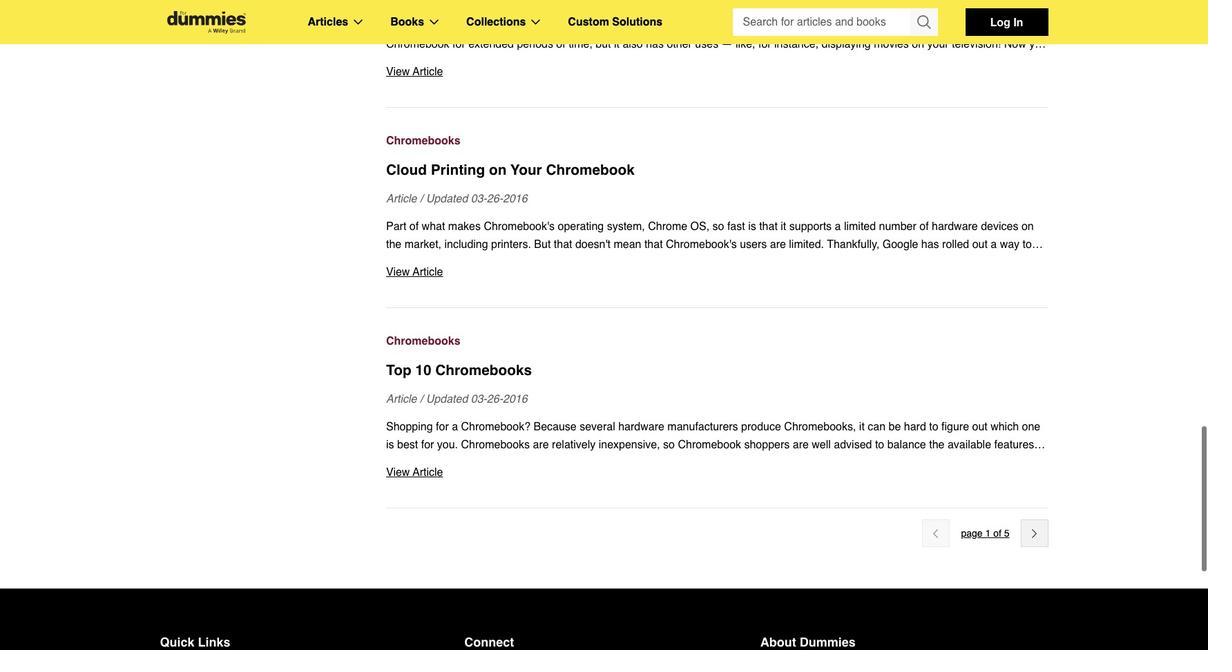 Task type: vqa. For each thing, say whether or not it's contained in the screenshot.
FROM
no



Task type: locate. For each thing, give the bounding box(es) containing it.
top 10 chromebooks
[[386, 362, 532, 379]]

1 vertical spatial 2016
[[503, 393, 527, 405]]

page 1 of 5
[[961, 528, 1010, 539]]

updated down top 10 chromebooks on the bottom of page
[[426, 393, 468, 405]]

26- for chromebooks
[[487, 393, 503, 405]]

view article link
[[386, 63, 1048, 81], [386, 263, 1048, 281], [386, 463, 1048, 481]]

0 vertical spatial chromebooks
[[386, 135, 460, 147]]

2 vertical spatial view article link
[[386, 463, 1048, 481]]

3 view article link from the top
[[386, 463, 1048, 481]]

1 / from the top
[[420, 193, 423, 205]]

top 10 chromebooks link
[[386, 360, 1048, 381]]

solutions
[[612, 16, 663, 28]]

0 vertical spatial article / updated 03-26-2016
[[386, 193, 527, 205]]

article / updated 03-26-2016 down top 10 chromebooks on the bottom of page
[[386, 393, 527, 405]]

/ down cloud
[[420, 193, 423, 205]]

article / updated 03-26-2016 down printing
[[386, 193, 527, 205]]

2 26- from the top
[[487, 393, 503, 405]]

1 vertical spatial /
[[420, 393, 423, 405]]

1 vertical spatial chromebooks
[[386, 335, 460, 347]]

view article for cloud
[[386, 266, 443, 278]]

1 26- from the top
[[487, 193, 503, 205]]

0 vertical spatial 03-
[[471, 193, 487, 205]]

books
[[390, 16, 424, 28]]

cloud
[[386, 162, 427, 178]]

chromebooks
[[386, 135, 460, 147], [386, 335, 460, 347], [435, 362, 532, 379]]

top
[[386, 362, 411, 379]]

chromebooks link up top 10 chromebooks link at the bottom
[[386, 332, 1048, 350]]

3 view from the top
[[386, 466, 410, 479]]

1 vertical spatial updated
[[426, 393, 468, 405]]

0 vertical spatial 2016
[[503, 193, 527, 205]]

2016 for chromebooks
[[503, 393, 527, 405]]

/
[[420, 193, 423, 205], [420, 393, 423, 405]]

0 vertical spatial view article link
[[386, 63, 1048, 81]]

0 vertical spatial view
[[386, 66, 410, 78]]

03- down top 10 chromebooks on the bottom of page
[[471, 393, 487, 405]]

0 vertical spatial updated
[[426, 193, 468, 205]]

/ for printing
[[420, 193, 423, 205]]

2016
[[503, 193, 527, 205], [503, 393, 527, 405]]

custom solutions
[[568, 16, 663, 28]]

connect
[[464, 635, 514, 649]]

1 03- from the top
[[471, 193, 487, 205]]

log in
[[990, 15, 1023, 28]]

of
[[993, 528, 1001, 539]]

chromebooks link for cloud printing on your chromebook
[[386, 132, 1048, 150]]

open article categories image
[[354, 19, 363, 25]]

printing
[[431, 162, 485, 178]]

chromebooks up cloud
[[386, 135, 460, 147]]

2 updated from the top
[[426, 393, 468, 405]]

article for view article link corresponding to top 10 chromebooks
[[413, 466, 443, 479]]

0 vertical spatial 26-
[[487, 193, 503, 205]]

2 vertical spatial view article
[[386, 466, 443, 479]]

2 chromebooks link from the top
[[386, 332, 1048, 350]]

chromebooks link up cloud printing on your chromebook link
[[386, 132, 1048, 150]]

1 vertical spatial article / updated 03-26-2016
[[386, 393, 527, 405]]

26- down top 10 chromebooks on the bottom of page
[[487, 393, 503, 405]]

open book categories image
[[430, 19, 439, 25]]

2 vertical spatial view
[[386, 466, 410, 479]]

view
[[386, 66, 410, 78], [386, 266, 410, 278], [386, 466, 410, 479]]

chromebooks right 10
[[435, 362, 532, 379]]

1 vertical spatial 03-
[[471, 393, 487, 405]]

chromebooks for printing
[[386, 135, 460, 147]]

view article
[[386, 66, 443, 78], [386, 266, 443, 278], [386, 466, 443, 479]]

chromebook
[[546, 162, 635, 178]]

article / updated 03-26-2016
[[386, 193, 527, 205], [386, 393, 527, 405]]

1
[[985, 528, 991, 539]]

2 view from the top
[[386, 266, 410, 278]]

1 vertical spatial 26-
[[487, 393, 503, 405]]

/ for 10
[[420, 393, 423, 405]]

03- down printing
[[471, 193, 487, 205]]

2 03- from the top
[[471, 393, 487, 405]]

1 2016 from the top
[[503, 193, 527, 205]]

2 article / updated 03-26-2016 from the top
[[386, 393, 527, 405]]

03-
[[471, 193, 487, 205], [471, 393, 487, 405]]

0 vertical spatial /
[[420, 193, 423, 205]]

2 2016 from the top
[[503, 393, 527, 405]]

26- down on
[[487, 193, 503, 205]]

2 view article from the top
[[386, 266, 443, 278]]

1 vertical spatial view
[[386, 266, 410, 278]]

1 vertical spatial view article
[[386, 266, 443, 278]]

chromebooks up 10
[[386, 335, 460, 347]]

articles
[[308, 16, 348, 28]]

updated down printing
[[426, 193, 468, 205]]

0 vertical spatial view article
[[386, 66, 443, 78]]

3 view article from the top
[[386, 466, 443, 479]]

article
[[413, 66, 443, 78], [386, 193, 417, 205], [413, 266, 443, 278], [386, 393, 417, 405], [413, 466, 443, 479]]

article for cloud printing on your chromebook view article link
[[413, 266, 443, 278]]

links
[[198, 635, 230, 649]]

1 vertical spatial chromebooks link
[[386, 332, 1048, 350]]

1 chromebooks link from the top
[[386, 132, 1048, 150]]

log
[[990, 15, 1010, 28]]

/ down 10
[[420, 393, 423, 405]]

2016 down top 10 chromebooks on the bottom of page
[[503, 393, 527, 405]]

2 / from the top
[[420, 393, 423, 405]]

2 view article link from the top
[[386, 263, 1048, 281]]

1 article / updated 03-26-2016 from the top
[[386, 193, 527, 205]]

group
[[733, 8, 938, 36]]

2 vertical spatial chromebooks
[[435, 362, 532, 379]]

quick
[[160, 635, 194, 649]]

view for top 10 chromebooks
[[386, 466, 410, 479]]

1 updated from the top
[[426, 193, 468, 205]]

26-
[[487, 193, 503, 205], [487, 393, 503, 405]]

1 vertical spatial view article link
[[386, 263, 1048, 281]]

updated
[[426, 193, 468, 205], [426, 393, 468, 405]]

chromebooks link
[[386, 132, 1048, 150], [386, 332, 1048, 350]]

2016 down the cloud printing on your chromebook
[[503, 193, 527, 205]]

0 vertical spatial chromebooks link
[[386, 132, 1048, 150]]



Task type: describe. For each thing, give the bounding box(es) containing it.
1 view article link from the top
[[386, 63, 1048, 81]]

your
[[511, 162, 542, 178]]

article / updated 03-26-2016 for printing
[[386, 193, 527, 205]]

updated for printing
[[426, 193, 468, 205]]

about dummies
[[760, 635, 856, 649]]

view for cloud printing on your chromebook
[[386, 266, 410, 278]]

1 view from the top
[[386, 66, 410, 78]]

page
[[961, 528, 983, 539]]

open collections list image
[[531, 19, 540, 25]]

article for 1st view article link
[[413, 66, 443, 78]]

03- for on
[[471, 193, 487, 205]]

custom
[[568, 16, 609, 28]]

Search for articles and books text field
[[733, 8, 911, 36]]

view article link for top 10 chromebooks
[[386, 463, 1048, 481]]

26- for on
[[487, 193, 503, 205]]

on
[[489, 162, 507, 178]]

cloud printing on your chromebook
[[386, 162, 635, 178]]

cloud printing on your chromebook link
[[386, 160, 1048, 180]]

1 view article from the top
[[386, 66, 443, 78]]

log in link
[[965, 8, 1048, 36]]

dummies
[[800, 635, 856, 649]]

view article link for cloud printing on your chromebook
[[386, 263, 1048, 281]]

chromebooks link for top 10 chromebooks
[[386, 332, 1048, 350]]

10
[[415, 362, 431, 379]]

view article for top
[[386, 466, 443, 479]]

2016 for on
[[503, 193, 527, 205]]

quick links
[[160, 635, 230, 649]]

collections
[[466, 16, 526, 28]]

page 1 of 5 button
[[961, 525, 1010, 542]]

in
[[1013, 15, 1023, 28]]

5
[[1004, 528, 1010, 539]]

cookie consent banner dialog
[[0, 600, 1208, 650]]

updated for 10
[[426, 393, 468, 405]]

custom solutions link
[[568, 13, 663, 31]]

03- for chromebooks
[[471, 393, 487, 405]]

logo image
[[160, 11, 252, 34]]

article / updated 03-26-2016 for 10
[[386, 393, 527, 405]]

about
[[760, 635, 796, 649]]

chromebooks for 10
[[386, 335, 460, 347]]



